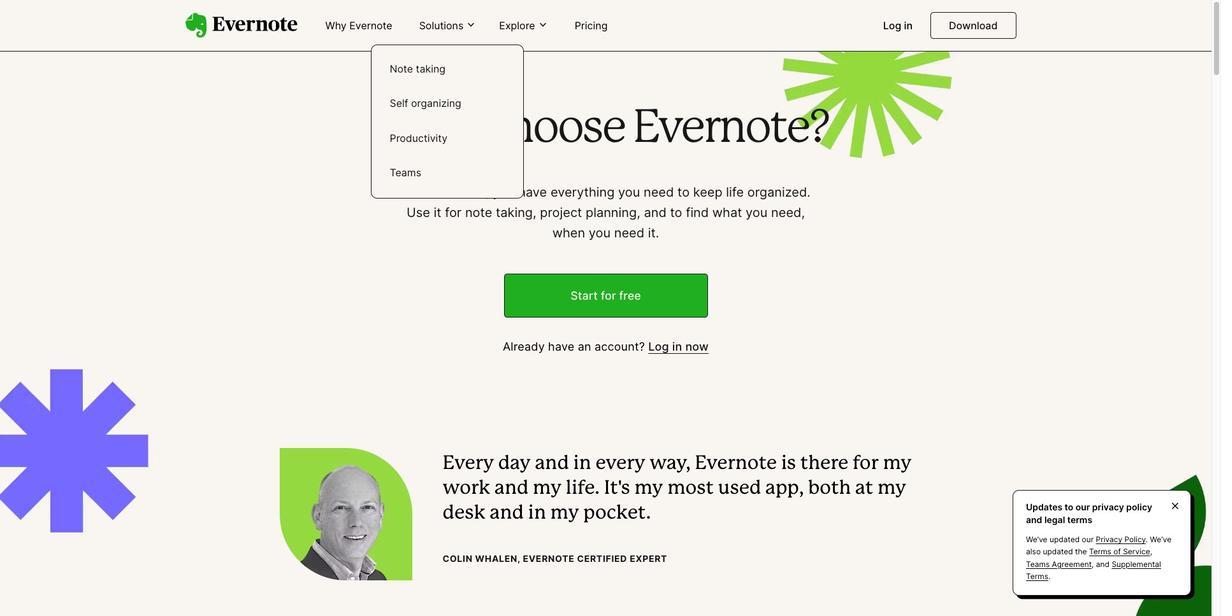 Task type: describe. For each thing, give the bounding box(es) containing it.
log in now link
[[648, 341, 709, 354]]

everything
[[551, 185, 615, 200]]

already
[[503, 341, 545, 354]]

self organizing
[[390, 97, 461, 110]]

terms inside supplemental terms
[[1026, 572, 1048, 582]]

terms of service link
[[1089, 548, 1150, 557]]

day
[[498, 456, 531, 474]]

taking,
[[496, 205, 536, 221]]

1 horizontal spatial for
[[601, 290, 616, 303]]

keep
[[693, 185, 722, 200]]

an
[[578, 341, 591, 354]]

you up planning,
[[618, 185, 640, 200]]

privacy
[[1096, 535, 1122, 545]]

with evernote, you have everything you need to keep life organized. use it for note taking, project planning, and to find what you need, when you need it.
[[401, 185, 811, 241]]

evernote logo image
[[185, 13, 297, 38]]

privacy
[[1092, 502, 1124, 513]]

0 horizontal spatial log
[[648, 341, 669, 354]]

every
[[443, 456, 494, 474]]

policy
[[1126, 502, 1152, 513]]

you right what
[[746, 205, 768, 221]]

desk
[[443, 506, 486, 524]]

supplemental terms
[[1026, 560, 1161, 582]]

self organizing link
[[382, 90, 513, 118]]

is
[[781, 456, 796, 474]]

we've inside . we've also updated the
[[1150, 535, 1171, 545]]

download link
[[930, 12, 1016, 39]]

of
[[1114, 548, 1121, 557]]

planning,
[[586, 205, 640, 221]]

self
[[390, 97, 408, 110]]

pocket.
[[583, 506, 651, 524]]

productivity link
[[382, 125, 513, 153]]

agreement
[[1052, 560, 1092, 569]]

1 vertical spatial ,
[[1092, 560, 1094, 569]]

organized.
[[747, 185, 811, 200]]

use
[[407, 205, 430, 221]]

most
[[667, 481, 714, 499]]

need,
[[771, 205, 805, 221]]

account?
[[595, 341, 645, 354]]

log in link
[[875, 14, 920, 38]]

evernote?
[[632, 108, 829, 151]]

start
[[570, 290, 598, 303]]

life
[[726, 185, 744, 200]]

for inside with evernote, you have everything you need to keep life organized. use it for note taking, project planning, and to find what you need, when you need it.
[[445, 205, 462, 221]]

whalen,
[[475, 554, 520, 565]]

terms
[[1067, 515, 1092, 526]]

and inside with evernote, you have everything you need to keep life organized. use it for note taking, project planning, and to find what you need, when you need it.
[[644, 205, 666, 221]]

. for . we've also updated the
[[1146, 535, 1148, 545]]

start for free
[[570, 290, 641, 303]]

project
[[540, 205, 582, 221]]

teams agreement link
[[1026, 560, 1092, 569]]

0 horizontal spatial evernote
[[349, 19, 392, 32]]

teams link
[[382, 159, 513, 188]]

colin
[[443, 554, 473, 565]]

1 vertical spatial to
[[670, 205, 682, 221]]

evernote inside every day and in every way, evernote is there for my work and my life. it's my most used app, both at my desk and in my pocket.
[[695, 456, 777, 474]]

certified
[[577, 554, 627, 565]]

it
[[434, 205, 441, 221]]

already have an account? log in now
[[503, 341, 709, 354]]

we've updated our privacy policy
[[1026, 535, 1146, 545]]

the
[[1075, 548, 1087, 557]]

0 vertical spatial ,
[[1150, 548, 1152, 557]]

terms inside terms of service , teams agreement , and
[[1089, 548, 1111, 557]]

solutions
[[419, 19, 464, 32]]

and right day
[[535, 456, 569, 474]]

1 horizontal spatial log
[[883, 19, 901, 32]]

note
[[390, 62, 413, 75]]

and inside terms of service , teams agreement , and
[[1096, 560, 1110, 569]]

free
[[619, 290, 641, 303]]

0 vertical spatial need
[[644, 185, 674, 200]]

pricing link
[[567, 14, 615, 38]]

service
[[1123, 548, 1150, 557]]

start for free link
[[504, 274, 708, 318]]

updated inside . we've also updated the
[[1043, 548, 1073, 557]]

legal
[[1044, 515, 1065, 526]]

policy
[[1124, 535, 1146, 545]]

you up taking,
[[493, 185, 515, 200]]

colin whalen, evernote certified expert
[[443, 554, 667, 565]]

taking
[[416, 62, 446, 75]]

for inside every day and in every way, evernote is there for my work and my life. it's my most used app, both at my desk and in my pocket.
[[853, 456, 879, 474]]

why choose evernote?
[[383, 108, 829, 151]]

and inside the updates to our privacy policy and legal terms
[[1026, 515, 1042, 526]]



Task type: vqa. For each thing, say whether or not it's contained in the screenshot.
'PDFs'
no



Task type: locate. For each thing, give the bounding box(es) containing it.
2 horizontal spatial evernote
[[695, 456, 777, 474]]

life.
[[566, 481, 600, 499]]

have inside with evernote, you have everything you need to keep life organized. use it for note taking, project planning, and to find what you need, when you need it.
[[518, 185, 547, 200]]

you down planning,
[[589, 226, 611, 241]]

evernote up used
[[695, 456, 777, 474]]

for left free
[[601, 290, 616, 303]]

1 horizontal spatial teams
[[1026, 560, 1050, 569]]

and down . we've also updated the
[[1096, 560, 1110, 569]]

why evernote link
[[318, 14, 400, 38]]

find
[[686, 205, 709, 221]]

0 horizontal spatial why
[[325, 19, 347, 32]]

updated
[[1050, 535, 1080, 545], [1043, 548, 1073, 557]]

1 vertical spatial .
[[1048, 572, 1050, 582]]

why
[[325, 19, 347, 32], [383, 108, 478, 151]]

1 vertical spatial for
[[601, 290, 616, 303]]

it.
[[648, 226, 659, 241]]

our
[[1076, 502, 1090, 513], [1082, 535, 1094, 545]]

. we've also updated the
[[1026, 535, 1171, 557]]

0 vertical spatial log
[[883, 19, 901, 32]]

for right it
[[445, 205, 462, 221]]

0 vertical spatial teams
[[390, 166, 421, 179]]

our up the
[[1082, 535, 1094, 545]]

. inside . we've also updated the
[[1146, 535, 1148, 545]]

and up it.
[[644, 205, 666, 221]]

1 vertical spatial evernote
[[695, 456, 777, 474]]

our for privacy
[[1082, 535, 1094, 545]]

terms down also
[[1026, 572, 1048, 582]]

, up supplemental
[[1150, 548, 1152, 557]]

download
[[949, 19, 998, 32]]

need up it.
[[644, 185, 674, 200]]

log in
[[883, 19, 913, 32]]

have left the an
[[548, 341, 574, 354]]

updates to our privacy policy and legal terms
[[1026, 502, 1152, 526]]

0 vertical spatial to
[[677, 185, 690, 200]]

updates
[[1026, 502, 1062, 513]]

need
[[644, 185, 674, 200], [614, 226, 644, 241]]

why for why choose evernote?
[[383, 108, 478, 151]]

and down day
[[495, 481, 529, 499]]

pricing
[[575, 19, 608, 32]]

there
[[800, 456, 848, 474]]

organizing
[[411, 97, 461, 110]]

1 horizontal spatial why
[[383, 108, 478, 151]]

1 vertical spatial teams
[[1026, 560, 1050, 569]]

why for why evernote
[[325, 19, 347, 32]]

1 horizontal spatial ,
[[1150, 548, 1152, 557]]

our up terms
[[1076, 502, 1090, 513]]

1 horizontal spatial have
[[548, 341, 574, 354]]

app,
[[765, 481, 804, 499]]

and down the updates
[[1026, 515, 1042, 526]]

solutions button
[[415, 18, 480, 33]]

work
[[443, 481, 490, 499]]

teams up 'with'
[[390, 166, 421, 179]]

1 we've from the left
[[1026, 535, 1047, 545]]

note
[[465, 205, 492, 221]]

for
[[445, 205, 462, 221], [601, 290, 616, 303], [853, 456, 879, 474]]

note taking link
[[382, 55, 513, 84]]

supplemental terms link
[[1026, 560, 1161, 582]]

what
[[712, 205, 742, 221]]

privacy policy link
[[1096, 535, 1146, 545]]

we've
[[1026, 535, 1047, 545], [1150, 535, 1171, 545]]

2 horizontal spatial for
[[853, 456, 879, 474]]

it's
[[604, 481, 630, 499]]

our for privacy
[[1076, 502, 1090, 513]]

evernote,
[[432, 185, 489, 200]]

2 vertical spatial for
[[853, 456, 879, 474]]

, down . we've also updated the
[[1092, 560, 1094, 569]]

also
[[1026, 548, 1041, 557]]

when
[[552, 226, 585, 241]]

in
[[904, 19, 913, 32], [672, 341, 682, 354], [573, 456, 591, 474], [528, 506, 546, 524]]

now
[[685, 341, 709, 354]]

with
[[401, 185, 428, 200]]

evernote
[[349, 19, 392, 32], [695, 456, 777, 474], [523, 554, 575, 565]]

1 vertical spatial log
[[648, 341, 669, 354]]

terms
[[1089, 548, 1111, 557], [1026, 572, 1048, 582]]

0 vertical spatial our
[[1076, 502, 1090, 513]]

. for .
[[1048, 572, 1050, 582]]

expert
[[630, 554, 667, 565]]

evernote right whalen,
[[523, 554, 575, 565]]

0 vertical spatial why
[[325, 19, 347, 32]]

2 vertical spatial evernote
[[523, 554, 575, 565]]

way,
[[650, 456, 691, 474]]

0 vertical spatial for
[[445, 205, 462, 221]]

every
[[595, 456, 645, 474]]

0 vertical spatial evernote
[[349, 19, 392, 32]]

1 horizontal spatial we've
[[1150, 535, 1171, 545]]

0 horizontal spatial terms
[[1026, 572, 1048, 582]]

to up terms
[[1065, 502, 1073, 513]]

at
[[855, 481, 873, 499]]

evernote up "note"
[[349, 19, 392, 32]]

my
[[883, 456, 912, 474], [533, 481, 562, 499], [634, 481, 663, 499], [878, 481, 906, 499], [550, 506, 579, 524]]

1 vertical spatial have
[[548, 341, 574, 354]]

1 horizontal spatial evernote
[[523, 554, 575, 565]]

1 horizontal spatial .
[[1146, 535, 1148, 545]]

. down teams agreement link
[[1048, 572, 1050, 582]]

teams down also
[[1026, 560, 1050, 569]]

0 vertical spatial have
[[518, 185, 547, 200]]

for up the at
[[853, 456, 879, 474]]

why evernote
[[325, 19, 392, 32]]

0 vertical spatial .
[[1146, 535, 1148, 545]]

our inside the updates to our privacy policy and legal terms
[[1076, 502, 1090, 513]]

to
[[677, 185, 690, 200], [670, 205, 682, 221], [1065, 502, 1073, 513]]

need left it.
[[614, 226, 644, 241]]

teams
[[390, 166, 421, 179], [1026, 560, 1050, 569]]

1 vertical spatial our
[[1082, 535, 1094, 545]]

updated up the
[[1050, 535, 1080, 545]]

0 horizontal spatial .
[[1048, 572, 1050, 582]]

to left find
[[670, 205, 682, 221]]

supplemental
[[1112, 560, 1161, 569]]

terms of service , teams agreement , and
[[1026, 548, 1152, 569]]

2 vertical spatial to
[[1065, 502, 1073, 513]]

teams inside terms of service , teams agreement , and
[[1026, 560, 1050, 569]]

terms down privacy
[[1089, 548, 1111, 557]]

1 vertical spatial updated
[[1043, 548, 1073, 557]]

and right desk
[[490, 506, 524, 524]]

we've right policy
[[1150, 535, 1171, 545]]

used
[[718, 481, 761, 499]]

to left keep
[[677, 185, 690, 200]]

0 vertical spatial updated
[[1050, 535, 1080, 545]]

1 horizontal spatial terms
[[1089, 548, 1111, 557]]

1 vertical spatial need
[[614, 226, 644, 241]]

0 vertical spatial terms
[[1089, 548, 1111, 557]]

explore
[[499, 19, 535, 32]]

have
[[518, 185, 547, 200], [548, 341, 574, 354]]

choose
[[486, 108, 624, 151]]

1 vertical spatial why
[[383, 108, 478, 151]]

have up taking,
[[518, 185, 547, 200]]

both
[[808, 481, 851, 499]]

1 vertical spatial terms
[[1026, 572, 1048, 582]]

2 we've from the left
[[1150, 535, 1171, 545]]

0 horizontal spatial ,
[[1092, 560, 1094, 569]]

0 horizontal spatial we've
[[1026, 535, 1047, 545]]

to inside the updates to our privacy policy and legal terms
[[1065, 502, 1073, 513]]

you
[[493, 185, 515, 200], [618, 185, 640, 200], [746, 205, 768, 221], [589, 226, 611, 241]]

productivity
[[390, 132, 447, 145]]

updated up teams agreement link
[[1043, 548, 1073, 557]]

note taking
[[390, 62, 446, 75]]

we've up also
[[1026, 535, 1047, 545]]

,
[[1150, 548, 1152, 557], [1092, 560, 1094, 569]]

log
[[883, 19, 901, 32], [648, 341, 669, 354]]

0 horizontal spatial for
[[445, 205, 462, 221]]

0 horizontal spatial have
[[518, 185, 547, 200]]

0 horizontal spatial teams
[[390, 166, 421, 179]]

explore button
[[495, 18, 552, 33]]

. up service on the bottom of page
[[1146, 535, 1148, 545]]

every day and in every way, evernote is there for my work and my life. it's my most used app, both at my desk and in my pocket.
[[443, 456, 912, 524]]



